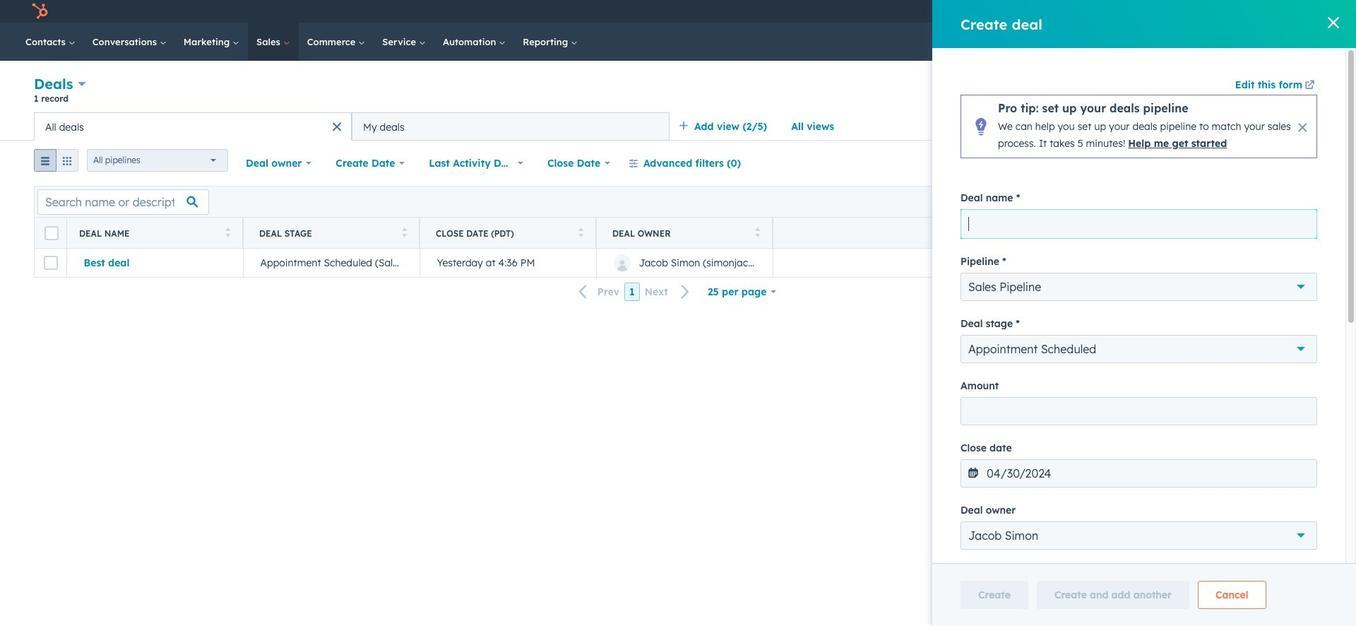 Task type: vqa. For each thing, say whether or not it's contained in the screenshot.
Press to sort. element
yes



Task type: locate. For each thing, give the bounding box(es) containing it.
1 press to sort. image from the left
[[578, 227, 584, 237]]

2 horizontal spatial press to sort. image
[[1305, 227, 1310, 237]]

1 horizontal spatial press to sort. image
[[402, 227, 407, 237]]

jacob simon image
[[1256, 5, 1268, 18]]

press to sort. image
[[225, 227, 230, 237], [402, 227, 407, 237], [1305, 227, 1310, 237]]

menu
[[1046, 0, 1340, 23]]

2 press to sort. image from the left
[[755, 227, 760, 237]]

0 horizontal spatial press to sort. image
[[578, 227, 584, 237]]

pagination navigation
[[571, 283, 699, 301]]

0 horizontal spatial press to sort. image
[[225, 227, 230, 237]]

1 horizontal spatial press to sort. image
[[755, 227, 760, 237]]

2 press to sort. element from the left
[[402, 227, 407, 239]]

press to sort. image
[[578, 227, 584, 237], [755, 227, 760, 237]]

1 press to sort. image from the left
[[225, 227, 230, 237]]

Search name or description search field
[[37, 189, 209, 214]]

press to sort. element
[[225, 227, 230, 239], [402, 227, 407, 239], [578, 227, 584, 239], [755, 227, 760, 239], [1305, 227, 1310, 239]]

banner
[[34, 73, 1323, 112]]

group
[[34, 149, 78, 177]]



Task type: describe. For each thing, give the bounding box(es) containing it.
5 press to sort. element from the left
[[1305, 227, 1310, 239]]

3 press to sort. image from the left
[[1305, 227, 1310, 237]]

3 press to sort. element from the left
[[578, 227, 584, 239]]

4 press to sort. element from the left
[[755, 227, 760, 239]]

Search HubSpot search field
[[1158, 30, 1307, 54]]

2 press to sort. image from the left
[[402, 227, 407, 237]]

1 press to sort. element from the left
[[225, 227, 230, 239]]

marketplaces image
[[1149, 6, 1162, 19]]



